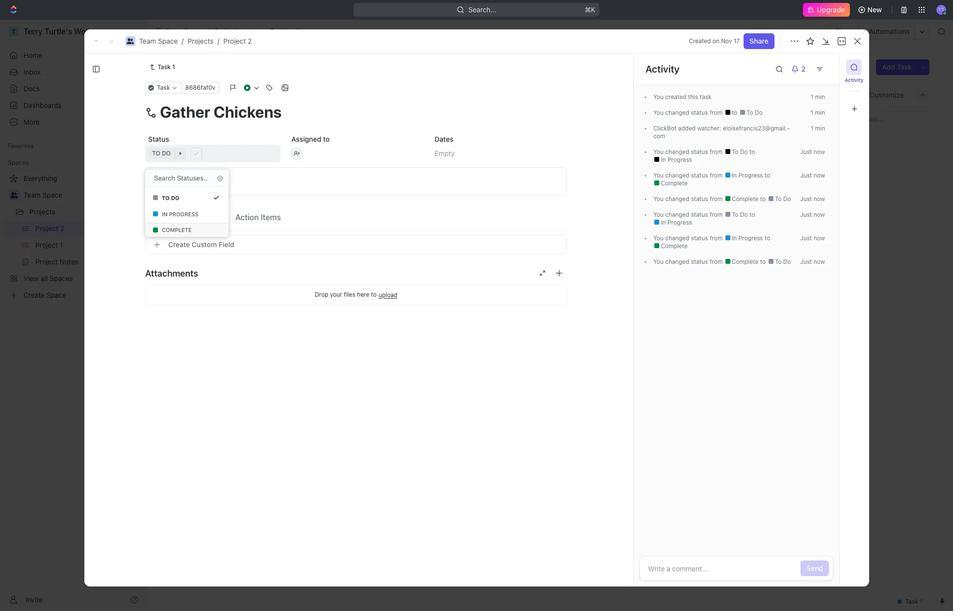 Task type: locate. For each thing, give the bounding box(es) containing it.
add inside "button"
[[164, 177, 177, 186]]

1 horizontal spatial add task
[[264, 138, 290, 146]]

1 changed from the top
[[666, 109, 690, 116]]

user group image down the spaces
[[10, 192, 17, 198]]

1 vertical spatial share
[[750, 37, 769, 45]]

1 vertical spatial team space
[[24, 191, 62, 199]]

7 status from the top
[[691, 258, 708, 266]]

0 horizontal spatial project
[[170, 58, 214, 75]]

0 horizontal spatial team space
[[24, 191, 62, 199]]

to inside button
[[162, 195, 170, 201]]

0 horizontal spatial projects
[[29, 208, 55, 216]]

0 horizontal spatial add task button
[[193, 203, 231, 215]]

1 vertical spatial projects
[[188, 37, 214, 45]]

complete
[[660, 180, 688, 187], [731, 195, 761, 203], [660, 243, 688, 250], [731, 258, 761, 266]]

list link
[[219, 88, 232, 102]]

0 vertical spatial add task
[[883, 63, 913, 71]]

0 vertical spatial 1 button
[[220, 170, 233, 180]]

3 now from the top
[[814, 195, 826, 203]]

task 1 up task 2
[[198, 171, 218, 179]]

inbox link
[[4, 64, 142, 80]]

1 horizontal spatial project
[[224, 37, 246, 45]]

2 horizontal spatial projects
[[224, 27, 250, 35]]

upgrade link
[[804, 3, 851, 17]]

team space link for user group icon
[[139, 37, 178, 45]]

4 now from the top
[[814, 211, 826, 218]]

user group image up task 1 link on the left
[[156, 29, 162, 34]]

1 horizontal spatial user group image
[[156, 29, 162, 34]]

team right user group icon
[[139, 37, 156, 45]]

1 horizontal spatial project 2 link
[[259, 26, 302, 37]]

2 horizontal spatial add task button
[[877, 59, 919, 75]]

team space up team space / projects / project 2
[[165, 27, 204, 35]]

to do button
[[149, 191, 225, 205]]

0 vertical spatial project 2
[[271, 27, 300, 35]]

add up "customize"
[[883, 63, 896, 71]]

2 horizontal spatial team
[[165, 27, 182, 35]]

team space down the spaces
[[24, 191, 62, 199]]

task 1
[[158, 63, 175, 71], [198, 171, 218, 179]]

projects
[[224, 27, 250, 35], [188, 37, 214, 45], [29, 208, 55, 216]]

3 min from the top
[[816, 125, 826, 132]]

1 horizontal spatial add task button
[[252, 136, 294, 148]]

user group image
[[127, 38, 134, 44]]

eloisefrancis23@gmail.
[[723, 125, 790, 132]]

1 horizontal spatial share button
[[830, 24, 860, 39]]

0 vertical spatial share
[[836, 27, 854, 35]]

projects link inside tree
[[29, 204, 115, 220]]

2
[[296, 27, 300, 35], [248, 37, 252, 45], [217, 58, 226, 75], [233, 138, 237, 146], [215, 188, 219, 196], [212, 232, 216, 240]]

0 horizontal spatial share
[[750, 37, 769, 45]]

to inside drop your files here to upload
[[371, 291, 377, 298]]

2 horizontal spatial project
[[271, 27, 294, 35]]

0 vertical spatial 1 min
[[811, 93, 826, 101]]

1 vertical spatial 1 button
[[221, 187, 234, 197]]

0 horizontal spatial user group image
[[10, 192, 17, 198]]

2 1 min from the top
[[811, 109, 826, 116]]

6 you from the top
[[654, 211, 664, 218]]

1 button down to do dropdown button
[[220, 170, 233, 180]]

0 vertical spatial space
[[184, 27, 204, 35]]

activity inside task sidebar navigation tab list
[[846, 77, 864, 83]]

1 horizontal spatial share
[[836, 27, 854, 35]]

7 changed status from from the top
[[664, 258, 725, 266]]

space inside sidebar navigation
[[43, 191, 62, 199]]

task
[[898, 63, 913, 71], [158, 63, 171, 71], [277, 138, 290, 146], [198, 171, 213, 179], [198, 188, 213, 196], [212, 205, 227, 213]]

add task
[[883, 63, 913, 71], [264, 138, 290, 146], [198, 205, 227, 213]]

1 vertical spatial task 1
[[198, 171, 218, 179]]

upload
[[379, 291, 398, 299]]

this
[[688, 93, 699, 101]]

2 vertical spatial add task button
[[193, 203, 231, 215]]

description
[[179, 177, 215, 186]]

3 from from the top
[[710, 172, 723, 179]]

in progress
[[182, 138, 222, 146], [660, 156, 693, 163], [731, 172, 765, 179], [162, 211, 199, 217], [660, 219, 693, 226], [731, 235, 765, 242]]

details
[[149, 213, 174, 222]]

4 you from the top
[[654, 172, 664, 179]]

3 status from the top
[[691, 172, 708, 179]]

team down the spaces
[[24, 191, 41, 199]]

2 vertical spatial projects
[[29, 208, 55, 216]]

1 min
[[811, 93, 826, 101], [811, 109, 826, 116], [811, 125, 826, 132]]

1 now from the top
[[814, 148, 826, 156]]

do
[[755, 109, 763, 116], [740, 148, 748, 156], [162, 150, 171, 157], [171, 195, 180, 201], [784, 195, 791, 203], [740, 211, 748, 218], [192, 232, 201, 240], [784, 258, 791, 266]]

add task button up "customize"
[[877, 59, 919, 75]]

1 you from the top
[[654, 93, 664, 101]]

complete button
[[144, 223, 230, 237]]

task 1 link
[[145, 61, 179, 73]]

0 vertical spatial min
[[816, 93, 826, 101]]

in inside 'button'
[[162, 211, 168, 217]]

1 horizontal spatial activity
[[846, 77, 864, 83]]

1 vertical spatial user group image
[[10, 192, 17, 198]]

2 vertical spatial space
[[43, 191, 62, 199]]

2 from from the top
[[710, 148, 723, 156]]

progress inside 'button'
[[169, 211, 199, 217]]

2 horizontal spatial add task
[[883, 63, 913, 71]]

subtasks
[[188, 213, 222, 222]]

2 vertical spatial team
[[24, 191, 41, 199]]

in
[[182, 138, 188, 146], [661, 156, 666, 163], [732, 172, 737, 179], [162, 211, 168, 217], [661, 219, 666, 226], [732, 235, 737, 242]]

tree containing team space
[[4, 171, 142, 303]]

4 status from the top
[[691, 195, 708, 203]]

5 just now from the top
[[801, 235, 826, 242]]

from
[[710, 109, 723, 116], [710, 148, 723, 156], [710, 172, 723, 179], [710, 195, 723, 203], [710, 211, 723, 218], [710, 235, 723, 242], [710, 258, 723, 266]]

1 just from the top
[[801, 148, 813, 156]]

2 vertical spatial add task
[[198, 205, 227, 213]]

share right 17
[[750, 37, 769, 45]]

3 1 min from the top
[[811, 125, 826, 132]]

1 vertical spatial min
[[816, 109, 826, 116]]

team space
[[165, 27, 204, 35], [24, 191, 62, 199]]

activity up created
[[646, 63, 680, 75]]

add task up "customize"
[[883, 63, 913, 71]]

4 just from the top
[[801, 211, 813, 218]]

hide button
[[826, 88, 856, 102]]

1 button right task 2
[[221, 187, 234, 197]]

tree
[[4, 171, 142, 303]]

0 vertical spatial project
[[271, 27, 294, 35]]

to do
[[745, 109, 763, 116], [731, 148, 750, 156], [152, 150, 171, 157], [162, 195, 180, 201], [774, 195, 791, 203], [731, 211, 750, 218], [182, 232, 201, 240], [774, 258, 791, 266]]

5 now from the top
[[814, 235, 826, 242]]

1 horizontal spatial team
[[139, 37, 156, 45]]

hide
[[838, 91, 853, 99]]

team space link
[[153, 26, 206, 37], [139, 37, 178, 45], [24, 188, 140, 203]]

automations button
[[865, 24, 916, 39]]

1 vertical spatial team
[[139, 37, 156, 45]]

team
[[165, 27, 182, 35], [139, 37, 156, 45], [24, 191, 41, 199]]

board link
[[181, 88, 202, 102]]

add task button down calendar link
[[252, 136, 294, 148]]

add left assigned
[[264, 138, 275, 146]]

/
[[208, 27, 210, 35], [255, 27, 257, 35], [182, 37, 184, 45], [218, 37, 220, 45]]

changed status from
[[664, 109, 725, 116], [664, 148, 725, 156], [664, 172, 725, 179], [664, 195, 725, 203], [664, 211, 725, 218], [664, 235, 725, 242], [664, 258, 725, 266]]

2 vertical spatial 1 min
[[811, 125, 826, 132]]

2 vertical spatial min
[[816, 125, 826, 132]]

0 vertical spatial team space
[[165, 27, 204, 35]]

1 vertical spatial space
[[158, 37, 178, 45]]

1
[[172, 63, 175, 71], [811, 93, 814, 101], [811, 109, 814, 116], [811, 125, 814, 132], [215, 171, 218, 179], [229, 171, 232, 178], [230, 188, 233, 195]]

1 button
[[220, 170, 233, 180], [221, 187, 234, 197]]

share button
[[830, 24, 860, 39], [744, 33, 775, 49]]

now
[[814, 148, 826, 156], [814, 172, 826, 179], [814, 195, 826, 203], [814, 211, 826, 218], [814, 235, 826, 242], [814, 258, 826, 266]]

progress
[[190, 138, 222, 146], [668, 156, 693, 163], [739, 172, 763, 179], [169, 211, 199, 217], [668, 219, 693, 226], [739, 235, 763, 242]]

share button down upgrade
[[830, 24, 860, 39]]

0 horizontal spatial space
[[43, 191, 62, 199]]

2 horizontal spatial space
[[184, 27, 204, 35]]

share button right 17
[[744, 33, 775, 49]]

0 horizontal spatial activity
[[646, 63, 680, 75]]

1 vertical spatial add task
[[264, 138, 290, 146]]

2 min from the top
[[816, 109, 826, 116]]

add down task 2
[[198, 205, 211, 213]]

5 status from the top
[[691, 211, 708, 218]]

add task down task 2
[[198, 205, 227, 213]]

calendar
[[250, 91, 280, 99]]

share down upgrade
[[836, 27, 854, 35]]

0 horizontal spatial project 2 link
[[224, 37, 252, 45]]

6 status from the top
[[691, 235, 708, 242]]

task up "customize"
[[898, 63, 913, 71]]

2 changed status from from the top
[[664, 148, 725, 156]]

task down task 2
[[212, 205, 227, 213]]

invite
[[26, 596, 43, 604]]

5 you from the top
[[654, 195, 664, 203]]

0 horizontal spatial team
[[24, 191, 41, 199]]

list
[[221, 91, 232, 99]]

1 min for changed status from
[[811, 109, 826, 116]]

task
[[700, 93, 712, 101]]

spaces
[[8, 159, 29, 166]]

added watcher:
[[677, 125, 723, 132]]

created
[[689, 37, 712, 45]]

add task button down task 2
[[193, 203, 231, 215]]

min
[[816, 93, 826, 101], [816, 109, 826, 116], [816, 125, 826, 132]]

task down team space / projects / project 2
[[158, 63, 171, 71]]

add description
[[164, 177, 215, 186]]

sidebar navigation
[[0, 20, 147, 612]]

add
[[883, 63, 896, 71], [264, 138, 275, 146], [164, 177, 177, 186], [198, 205, 211, 213]]

3 changed from the top
[[666, 172, 690, 179]]

0 horizontal spatial project 2
[[170, 58, 229, 75]]

files
[[344, 291, 356, 298]]

to inside dropdown button
[[152, 150, 160, 157]]

add task button
[[877, 59, 919, 75], [252, 136, 294, 148], [193, 203, 231, 215]]

0 horizontal spatial task 1
[[158, 63, 175, 71]]

calendar link
[[249, 88, 280, 102]]

5 changed from the top
[[666, 211, 690, 218]]

team up team space / projects / project 2
[[165, 27, 182, 35]]

2 status from the top
[[691, 148, 708, 156]]

project 2 link
[[259, 26, 302, 37], [224, 37, 252, 45]]

add up to do button
[[164, 177, 177, 186]]

action
[[236, 213, 259, 222]]

0 horizontal spatial share button
[[744, 33, 775, 49]]

0 horizontal spatial add task
[[198, 205, 227, 213]]

user group image
[[156, 29, 162, 34], [10, 192, 17, 198]]

new button
[[855, 2, 889, 18]]

2 you from the top
[[654, 109, 664, 116]]

1 vertical spatial 1 min
[[811, 109, 826, 116]]

team space link for user group image within the sidebar navigation
[[24, 188, 140, 203]]

1 horizontal spatial task 1
[[198, 171, 218, 179]]

7 changed from the top
[[666, 258, 690, 266]]

changed
[[666, 109, 690, 116], [666, 148, 690, 156], [666, 172, 690, 179], [666, 195, 690, 203], [666, 211, 690, 218], [666, 235, 690, 242], [666, 258, 690, 266]]

1 vertical spatial project
[[224, 37, 246, 45]]

just
[[801, 148, 813, 156], [801, 172, 813, 179], [801, 195, 813, 203], [801, 211, 813, 218], [801, 235, 813, 242], [801, 258, 813, 266]]

to
[[732, 109, 739, 116], [747, 109, 754, 116], [323, 135, 330, 143], [732, 148, 739, 156], [750, 148, 756, 156], [152, 150, 160, 157], [765, 172, 771, 179], [162, 195, 170, 201], [761, 195, 768, 203], [775, 195, 782, 203], [732, 211, 739, 218], [750, 211, 756, 218], [182, 232, 190, 240], [765, 235, 771, 242], [761, 258, 768, 266], [775, 258, 782, 266], [371, 291, 377, 298]]

activity up hide
[[846, 77, 864, 83]]

6 changed from the top
[[666, 235, 690, 242]]

task 1 down team space / projects / project 2
[[158, 63, 175, 71]]

add task left assigned
[[264, 138, 290, 146]]

0 vertical spatial projects
[[224, 27, 250, 35]]

team inside sidebar navigation
[[24, 191, 41, 199]]

1 vertical spatial activity
[[846, 77, 864, 83]]

0 vertical spatial activity
[[646, 63, 680, 75]]

attachments button
[[145, 262, 568, 285]]

1 horizontal spatial project 2
[[271, 27, 300, 35]]

task left assigned
[[277, 138, 290, 146]]



Task type: vqa. For each thing, say whether or not it's contained in the screenshot.
'Home'
yes



Task type: describe. For each thing, give the bounding box(es) containing it.
3 just now from the top
[[801, 195, 826, 203]]

1 button for 1
[[220, 170, 233, 180]]

1 vertical spatial add task button
[[252, 136, 294, 148]]

to do inside dropdown button
[[152, 150, 171, 157]]

docs link
[[4, 81, 142, 97]]

subtasks button
[[184, 208, 226, 226]]

2 vertical spatial project
[[170, 58, 214, 75]]

3 you from the top
[[654, 148, 664, 156]]

6 just from the top
[[801, 258, 813, 266]]

you created this task
[[654, 93, 712, 101]]

task up task 2
[[198, 171, 213, 179]]

7 you from the top
[[654, 235, 664, 242]]

6 just now from the top
[[801, 258, 826, 266]]

assigned to
[[292, 135, 330, 143]]

automations
[[870, 27, 911, 35]]

upload button
[[379, 291, 398, 299]]

action items button
[[232, 208, 285, 226]]

4 just now from the top
[[801, 211, 826, 218]]

search
[[798, 91, 821, 99]]

4 from from the top
[[710, 195, 723, 203]]

assigned
[[292, 135, 322, 143]]

1 changed status from from the top
[[664, 109, 725, 116]]

eloisefrancis23@gmail. com
[[654, 125, 790, 140]]

7 from from the top
[[710, 258, 723, 266]]

8686faf0v
[[185, 84, 216, 91]]

0 vertical spatial team
[[165, 27, 182, 35]]

drop
[[315, 291, 329, 298]]

on
[[713, 37, 720, 45]]

task 2
[[198, 188, 219, 196]]

com
[[654, 125, 790, 140]]

to do inside button
[[162, 195, 180, 201]]

do inside dropdown button
[[162, 150, 171, 157]]

send
[[807, 565, 824, 573]]

new
[[868, 5, 883, 14]]

attachments
[[145, 268, 198, 279]]

dashboards link
[[4, 98, 142, 113]]

2 just now from the top
[[801, 172, 826, 179]]

tree inside sidebar navigation
[[4, 171, 142, 303]]

8686faf0v button
[[181, 82, 220, 94]]

action items
[[236, 213, 281, 222]]

created
[[666, 93, 687, 101]]

items
[[261, 213, 281, 222]]

home
[[24, 51, 42, 59]]

favorites
[[8, 142, 34, 150]]

1 horizontal spatial space
[[158, 37, 178, 45]]

1 horizontal spatial projects
[[188, 37, 214, 45]]

dashboards
[[24, 101, 62, 109]]

5 just from the top
[[801, 235, 813, 242]]

in progress inside 'button'
[[162, 211, 199, 217]]

3 changed status from from the top
[[664, 172, 725, 179]]

1 just now from the top
[[801, 148, 826, 156]]

0 vertical spatial add task button
[[877, 59, 919, 75]]

your
[[330, 291, 343, 298]]

created on nov 17
[[689, 37, 740, 45]]

inbox
[[24, 68, 41, 76]]

1 min for added watcher:
[[811, 125, 826, 132]]

status
[[148, 135, 169, 143]]

create custom field
[[168, 241, 234, 249]]

Search Statuses... field
[[153, 174, 209, 183]]

to do button
[[145, 145, 281, 163]]

activity inside task sidebar content section
[[646, 63, 680, 75]]

5 from from the top
[[710, 211, 723, 218]]

drop your files here to upload
[[315, 291, 398, 299]]

search button
[[786, 88, 824, 102]]

Edit task name text field
[[145, 103, 568, 121]]

2 changed from the top
[[666, 148, 690, 156]]

in progress button
[[149, 207, 225, 221]]

create
[[168, 241, 190, 249]]

do inside button
[[171, 195, 180, 201]]

0 vertical spatial user group image
[[156, 29, 162, 34]]

6 changed status from from the top
[[664, 235, 725, 242]]

⌘k
[[585, 5, 596, 14]]

board
[[183, 91, 202, 99]]

3 just from the top
[[801, 195, 813, 203]]

search...
[[469, 5, 497, 14]]

min for changed status from
[[816, 109, 826, 116]]

2 just from the top
[[801, 172, 813, 179]]

favorites button
[[4, 140, 38, 152]]

nov
[[722, 37, 733, 45]]

add description button
[[149, 174, 564, 190]]

1 vertical spatial project 2
[[170, 58, 229, 75]]

1 status from the top
[[691, 109, 708, 116]]

1 button for 2
[[221, 187, 234, 197]]

1 1 min from the top
[[811, 93, 826, 101]]

user group image inside sidebar navigation
[[10, 192, 17, 198]]

4 changed status from from the top
[[664, 195, 725, 203]]

8 you from the top
[[654, 258, 664, 266]]

clickbot
[[654, 125, 677, 132]]

docs
[[24, 84, 40, 93]]

task sidebar navigation tab list
[[844, 59, 866, 117]]

create custom field button
[[145, 235, 568, 255]]

task sidebar content section
[[634, 54, 840, 587]]

details button
[[145, 208, 178, 226]]

added
[[679, 125, 696, 132]]

team space / projects / project 2
[[139, 37, 252, 45]]

projects inside sidebar navigation
[[29, 208, 55, 216]]

custom
[[192, 241, 217, 249]]

1 from from the top
[[710, 109, 723, 116]]

17
[[734, 37, 740, 45]]

customize button
[[858, 88, 908, 102]]

5 changed status from from the top
[[664, 211, 725, 218]]

min for added watcher:
[[816, 125, 826, 132]]

1 horizontal spatial team space
[[165, 27, 204, 35]]

4 changed from the top
[[666, 195, 690, 203]]

1 min from the top
[[816, 93, 826, 101]]

0 vertical spatial task 1
[[158, 63, 175, 71]]

dates
[[435, 135, 454, 143]]

field
[[219, 241, 234, 249]]

6 from from the top
[[710, 235, 723, 242]]

customize
[[870, 91, 905, 99]]

team space inside sidebar navigation
[[24, 191, 62, 199]]

send button
[[801, 561, 829, 577]]

complete
[[162, 227, 192, 233]]

Search tasks... text field
[[832, 111, 930, 126]]

upgrade
[[818, 5, 846, 14]]

here
[[357, 291, 370, 298]]

2 now from the top
[[814, 172, 826, 179]]

6 now from the top
[[814, 258, 826, 266]]

watcher:
[[698, 125, 722, 132]]

task down description
[[198, 188, 213, 196]]

home link
[[4, 48, 142, 63]]



